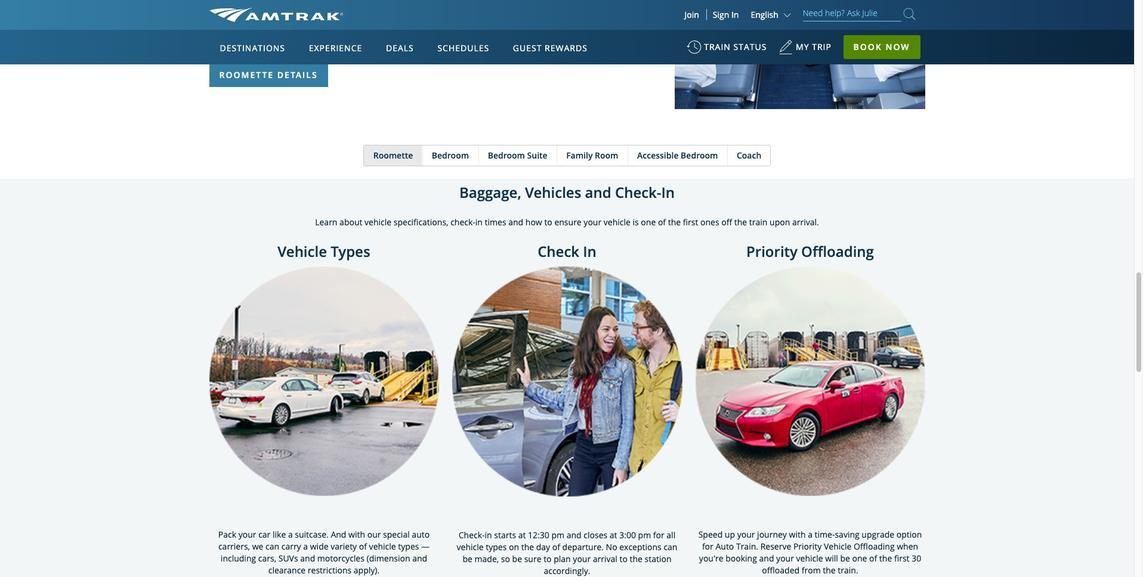 Task type: describe. For each thing, give the bounding box(es) containing it.
clearance
[[268, 565, 306, 577]]

of inside pack your car like a suitcase. and with our special auto carriers, we can carry a wide variety of vehicle types — including cars, suvs and motorcycles (dimension and clearance restrictions apply).
[[359, 541, 367, 553]]

accordingly.
[[544, 566, 591, 577]]

vehicle right about
[[365, 217, 392, 228]]

experience
[[309, 42, 362, 54]]

a inside the speed up your journey with a time-saving upgrade option for auto train. reserve priority vehicle offloading when you're booking and your vehicle will be one of the first 30 offloaded from the train.
[[808, 529, 813, 541]]

arrival.
[[793, 217, 819, 228]]

to right arrival
[[620, 554, 628, 565]]

deals button
[[381, 32, 419, 65]]

first inside the speed up your journey with a time-saving upgrade option for auto train. reserve priority vehicle offloading when you're booking and your vehicle will be one of the first 30 offloaded from the train.
[[895, 553, 910, 565]]

complimentary
[[430, 1, 489, 12]]

made,
[[475, 554, 499, 565]]

destinations
[[220, 42, 285, 54]]

regions map image
[[254, 100, 540, 267]]

journey
[[757, 529, 787, 541]]

vehicles
[[525, 183, 582, 203]]

check- inside check-in starts at 12:30 pm and closes at 3:00 pm for all vehicle types on the day of departure. no exceptions can be made, so be sure to plan your arrival to the station accordingly.
[[459, 530, 485, 541]]

carry
[[282, 541, 301, 553]]

accessible
[[637, 150, 679, 161]]

auto
[[716, 541, 734, 553]]

variety
[[331, 541, 357, 553]]

sign in
[[713, 9, 739, 20]]

reserve
[[761, 541, 792, 553]]

1 first from the left
[[234, 14, 251, 25]]

1 at from the left
[[518, 530, 526, 541]]

english
[[751, 9, 779, 20]]

1 pm from the left
[[552, 530, 565, 541]]

train
[[750, 217, 768, 228]]

roomette for roomette details
[[219, 69, 274, 81]]

for inside the speed up your journey with a time-saving upgrade option for auto train. reserve priority vehicle offloading when you're booking and your vehicle will be one of the first 30 offloaded from the train.
[[702, 541, 714, 553]]

and down wide
[[300, 553, 315, 565]]

book now button
[[844, 35, 921, 59]]

30
[[912, 553, 922, 565]]

service,
[[209, 27, 238, 38]]

types
[[331, 242, 370, 262]]

of right is
[[658, 217, 666, 228]]

roomette details
[[219, 69, 318, 81]]

(dimension
[[367, 553, 410, 565]]

room
[[595, 150, 619, 161]]

your inside pack your car like a suitcase. and with our special auto carriers, we can carry a wide variety of vehicle types — including cars, suvs and motorcycles (dimension and clearance restrictions apply).
[[239, 529, 256, 541]]

hot
[[536, 1, 549, 12]]

cars,
[[258, 553, 276, 565]]

restrictions
[[308, 565, 352, 577]]

with inside pack your car like a suitcase. and with our special auto carriers, we can carry a wide variety of vehicle types — including cars, suvs and motorcycles (dimension and clearance restrictions apply).
[[349, 529, 365, 541]]

status
[[734, 41, 767, 53]]

Please enter your search item search field
[[803, 6, 902, 21]]

1 horizontal spatial check-
[[615, 183, 662, 203]]

booking
[[726, 553, 757, 565]]

dedicated
[[364, 14, 402, 25]]

times
[[485, 217, 506, 228]]

and inside check-in starts at 12:30 pm and closes at 3:00 pm for all vehicle types on the day of departure. no exceptions can be made, so be sure to plan your arrival to the station accordingly.
[[567, 530, 582, 541]]

your inside check-in starts at 12:30 pm and closes at 3:00 pm for all vehicle types on the day of departure. no exceptions can be made, so be sure to plan your arrival to the station accordingly.
[[573, 554, 591, 565]]

vehicle inside check-in starts at 12:30 pm and closes at 3:00 pm for all vehicle types on the day of departure. no exceptions can be made, so be sure to plan your arrival to the station accordingly.
[[457, 542, 484, 553]]

0 vertical spatial offloading
[[802, 242, 874, 262]]

private
[[273, 1, 301, 12]]

can inside check-in starts at 12:30 pm and closes at 3:00 pm for all vehicle types on the day of departure. no exceptions can be made, so be sure to plan your arrival to the station accordingly.
[[664, 542, 678, 553]]

rooms
[[303, 1, 328, 12]]

in for check in
[[583, 242, 597, 262]]

the up the sure
[[521, 542, 534, 553]]

all customers in private rooms receive priority boarding, complimentary dinner and hot breakfast, access to the first class lounge onboard and a dedicated first class attendant, who will provide turndown service, assist with meals and help with luggage.
[[209, 1, 617, 38]]

1 vertical spatial in
[[476, 217, 483, 228]]

the right off
[[735, 217, 747, 228]]

trip
[[812, 41, 832, 53]]

priority inside the speed up your journey with a time-saving upgrade option for auto train. reserve priority vehicle offloading when you're booking and your vehicle will be one of the first 30 offloaded from the train.
[[794, 541, 822, 553]]

my
[[796, 41, 810, 53]]

in inside 'all customers in private rooms receive priority boarding, complimentary dinner and hot breakfast, access to the first class lounge onboard and a dedicated first class attendant, who will provide turndown service, assist with meals and help with luggage.'
[[264, 1, 271, 12]]

banner containing join
[[0, 0, 1135, 276]]

deals
[[386, 42, 414, 54]]

up
[[725, 529, 735, 541]]

priority offloading
[[747, 242, 874, 262]]

learn about vehicle specifications, check-in times and how to ensure your vehicle is one of the first ones off the train upon arrival.
[[315, 217, 819, 228]]

family room button
[[557, 146, 628, 166]]

who
[[488, 14, 505, 25]]

sign in button
[[713, 9, 739, 20]]

learn
[[315, 217, 337, 228]]

my trip button
[[779, 36, 832, 65]]

meals
[[283, 27, 306, 38]]

onboard
[[304, 14, 338, 25]]

1 class from the left
[[253, 14, 273, 25]]

3 bedroom from the left
[[681, 150, 718, 161]]

12:30
[[528, 530, 550, 541]]

receive
[[330, 1, 358, 12]]

departure.
[[563, 542, 604, 553]]

my trip
[[796, 41, 832, 53]]

so
[[501, 554, 510, 565]]

you're
[[699, 553, 724, 565]]

we
[[252, 541, 263, 553]]

from
[[802, 565, 821, 577]]

our
[[367, 529, 381, 541]]

0 horizontal spatial first
[[683, 217, 699, 228]]

bedroom suite button
[[478, 146, 557, 166]]

roomette details link
[[209, 63, 328, 87]]

now
[[886, 41, 910, 53]]

option
[[897, 529, 922, 541]]

about
[[340, 217, 363, 228]]

and inside the speed up your journey with a time-saving upgrade option for auto train. reserve priority vehicle offloading when you're booking and your vehicle will be one of the first 30 offloaded from the train.
[[759, 553, 774, 565]]

including
[[221, 553, 256, 565]]

bedroom button
[[422, 146, 478, 166]]

motorcycles
[[317, 553, 365, 565]]

pack your car like a suitcase. and with our special auto carriers, we can carry a wide variety of vehicle types — including cars, suvs and motorcycles (dimension and clearance restrictions apply).
[[218, 529, 430, 577]]

check-
[[451, 217, 476, 228]]

of inside check-in starts at 12:30 pm and closes at 3:00 pm for all vehicle types on the day of departure. no exceptions can be made, so be sure to plan your arrival to the station accordingly.
[[553, 542, 560, 553]]

—
[[421, 541, 430, 553]]

your up "offloaded"
[[777, 553, 794, 565]]

of inside the speed up your journey with a time-saving upgrade option for auto train. reserve priority vehicle offloading when you're booking and your vehicle will be one of the first 30 offloaded from the train.
[[870, 553, 877, 565]]



Task type: vqa. For each thing, say whether or not it's contained in the screenshot.
variety
yes



Task type: locate. For each thing, give the bounding box(es) containing it.
in right the sign
[[732, 9, 739, 20]]

pm up "exceptions"
[[638, 530, 651, 541]]

and down family room button
[[585, 183, 612, 203]]

with up reserve
[[789, 529, 806, 541]]

0 horizontal spatial will
[[507, 14, 520, 25]]

check
[[538, 242, 580, 262]]

of down upgrade
[[870, 553, 877, 565]]

be up train.
[[841, 553, 850, 565]]

priority
[[360, 1, 388, 12]]

check- up made,
[[459, 530, 485, 541]]

first left ones
[[683, 217, 699, 228]]

1 horizontal spatial types
[[486, 542, 507, 553]]

roomette inside button
[[373, 150, 413, 161]]

how
[[526, 217, 542, 228]]

0 vertical spatial roomette
[[219, 69, 274, 81]]

2 vertical spatial in
[[583, 242, 597, 262]]

a right like
[[288, 529, 293, 541]]

in right check in the top of the page
[[583, 242, 597, 262]]

auto
[[412, 529, 430, 541]]

car
[[259, 529, 271, 541]]

station
[[645, 554, 672, 565]]

pm right 12:30
[[552, 530, 565, 541]]

roomette for roomette
[[373, 150, 413, 161]]

vehicle left is
[[604, 217, 631, 228]]

accessible bedroom button
[[628, 146, 727, 166]]

0 vertical spatial in
[[264, 1, 271, 12]]

2 first from the left
[[404, 14, 421, 25]]

priority
[[747, 242, 798, 262], [794, 541, 822, 553]]

in left starts
[[485, 530, 492, 541]]

2 vertical spatial in
[[485, 530, 492, 541]]

the down upgrade
[[880, 553, 892, 565]]

0 vertical spatial will
[[507, 14, 520, 25]]

one inside the speed up your journey with a time-saving upgrade option for auto train. reserve priority vehicle offloading when you're booking and your vehicle will be one of the first 30 offloaded from the train.
[[853, 553, 867, 565]]

check- up is
[[615, 183, 662, 203]]

class down boarding,
[[423, 14, 443, 25]]

the up the 'service,'
[[219, 14, 232, 25]]

1 bedroom from the left
[[432, 150, 469, 161]]

one right is
[[641, 217, 656, 228]]

all
[[209, 1, 219, 12]]

and down onboard
[[309, 27, 323, 38]]

bedroom right accessible
[[681, 150, 718, 161]]

1 horizontal spatial at
[[610, 530, 617, 541]]

family room
[[566, 150, 619, 161]]

types inside pack your car like a suitcase. and with our special auto carriers, we can carry a wide variety of vehicle types — including cars, suvs and motorcycles (dimension and clearance restrictions apply).
[[398, 541, 419, 553]]

1 vertical spatial priority
[[794, 541, 822, 553]]

1 horizontal spatial for
[[702, 541, 714, 553]]

day
[[536, 542, 550, 553]]

2 bedroom from the left
[[488, 150, 525, 161]]

1 horizontal spatial be
[[512, 554, 522, 565]]

with right help
[[345, 27, 362, 38]]

0 horizontal spatial one
[[641, 217, 656, 228]]

rewards
[[545, 42, 588, 54]]

apply).
[[354, 565, 380, 577]]

2 horizontal spatial in
[[732, 9, 739, 20]]

can inside pack your car like a suitcase. and with our special auto carriers, we can carry a wide variety of vehicle types — including cars, suvs and motorcycles (dimension and clearance restrictions apply).
[[266, 541, 279, 553]]

your
[[584, 217, 602, 228], [239, 529, 256, 541], [737, 529, 755, 541], [777, 553, 794, 565], [573, 554, 591, 565]]

roomette left 'bedroom' button in the top of the page
[[373, 150, 413, 161]]

0 horizontal spatial in
[[264, 1, 271, 12]]

the right from
[[823, 565, 836, 577]]

will down dinner
[[507, 14, 520, 25]]

1 horizontal spatial class
[[423, 14, 443, 25]]

with down amtrak image on the top left of page
[[264, 27, 281, 38]]

a inside 'all customers in private rooms receive priority boarding, complimentary dinner and hot breakfast, access to the first class lounge onboard and a dedicated first class attendant, who will provide turndown service, assist with meals and help with luggage.'
[[357, 14, 362, 25]]

book now
[[854, 41, 910, 53]]

first down when
[[895, 553, 910, 565]]

the inside 'all customers in private rooms receive priority boarding, complimentary dinner and hot breakfast, access to the first class lounge onboard and a dedicated first class attendant, who will provide turndown service, assist with meals and help with luggage.'
[[219, 14, 232, 25]]

vehicle inside the speed up your journey with a time-saving upgrade option for auto train. reserve priority vehicle offloading when you're booking and your vehicle will be one of the first 30 offloaded from the train.
[[796, 553, 823, 565]]

upon
[[770, 217, 790, 228]]

schedules link
[[433, 30, 494, 64]]

2 horizontal spatial be
[[841, 553, 850, 565]]

your up we
[[239, 529, 256, 541]]

a down priority
[[357, 14, 362, 25]]

a left time-
[[808, 529, 813, 541]]

destinations button
[[215, 32, 290, 65]]

ensure
[[555, 217, 582, 228]]

types
[[398, 541, 419, 553], [486, 542, 507, 553]]

be left made,
[[463, 554, 473, 565]]

0 horizontal spatial bedroom
[[432, 150, 469, 161]]

0 vertical spatial vehicle
[[278, 242, 327, 262]]

0 horizontal spatial first
[[234, 14, 251, 25]]

1 horizontal spatial pm
[[638, 530, 651, 541]]

the left ones
[[668, 217, 681, 228]]

boarding,
[[391, 1, 428, 12]]

bedroom for bedroom suite
[[488, 150, 525, 161]]

0 horizontal spatial check-
[[459, 530, 485, 541]]

1 horizontal spatial roomette
[[373, 150, 413, 161]]

accessible bedroom
[[637, 150, 718, 161]]

like
[[273, 529, 286, 541]]

and down receive
[[340, 14, 355, 25]]

types inside check-in starts at 12:30 pm and closes at 3:00 pm for all vehicle types on the day of departure. no exceptions can be made, so be sure to plan your arrival to the station accordingly.
[[486, 542, 507, 553]]

in for sign in
[[732, 9, 739, 20]]

the
[[219, 14, 232, 25], [668, 217, 681, 228], [735, 217, 747, 228], [521, 542, 534, 553], [880, 553, 892, 565], [630, 554, 643, 565], [823, 565, 836, 577]]

speed up your journey with a time-saving upgrade option for auto train. reserve priority vehicle offloading when you're booking and your vehicle will be one of the first 30 offloaded from the train.
[[699, 529, 922, 577]]

0 horizontal spatial in
[[583, 242, 597, 262]]

application
[[254, 100, 540, 267]]

priority down time-
[[794, 541, 822, 553]]

is
[[633, 217, 639, 228]]

to inside 'all customers in private rooms receive priority boarding, complimentary dinner and hot breakfast, access to the first class lounge onboard and a dedicated first class attendant, who will provide turndown service, assist with meals and help with luggage.'
[[209, 14, 217, 25]]

your right ensure
[[584, 217, 602, 228]]

bedroom
[[432, 150, 469, 161], [488, 150, 525, 161], [681, 150, 718, 161]]

to right how
[[545, 217, 553, 228]]

2 horizontal spatial bedroom
[[681, 150, 718, 161]]

2 horizontal spatial in
[[485, 530, 492, 541]]

can down all
[[664, 542, 678, 553]]

1 horizontal spatial bedroom
[[488, 150, 525, 161]]

search icon image
[[904, 6, 916, 22]]

of
[[658, 217, 666, 228], [359, 541, 367, 553], [553, 542, 560, 553], [870, 553, 877, 565]]

to down day
[[544, 554, 552, 565]]

will inside 'all customers in private rooms receive priority boarding, complimentary dinner and hot breakfast, access to the first class lounge onboard and a dedicated first class attendant, who will provide turndown service, assist with meals and help with luggage.'
[[507, 14, 520, 25]]

luggage.
[[364, 27, 396, 38]]

in inside check-in starts at 12:30 pm and closes at 3:00 pm for all vehicle types on the day of departure. no exceptions can be made, so be sure to plan your arrival to the station accordingly.
[[485, 530, 492, 541]]

for
[[653, 530, 665, 541], [702, 541, 714, 553]]

1 vertical spatial first
[[895, 553, 910, 565]]

the down "exceptions"
[[630, 554, 643, 565]]

1 horizontal spatial will
[[826, 553, 838, 565]]

be right so
[[512, 554, 522, 565]]

bedroom left suite at left top
[[488, 150, 525, 161]]

class up assist
[[253, 14, 273, 25]]

baggage, vehicles and check-in
[[459, 183, 675, 203]]

saving
[[835, 529, 860, 541]]

banner
[[0, 0, 1135, 276]]

1 vertical spatial vehicle
[[824, 541, 852, 553]]

and down —
[[412, 553, 427, 565]]

bedroom for bedroom
[[432, 150, 469, 161]]

1 vertical spatial one
[[853, 553, 867, 565]]

0 vertical spatial check-
[[615, 183, 662, 203]]

and down reserve
[[759, 553, 774, 565]]

vehicle up made,
[[457, 542, 484, 553]]

on
[[509, 542, 519, 553]]

wide
[[310, 541, 329, 553]]

2 pm from the left
[[638, 530, 651, 541]]

vehicle down learn in the left of the page
[[278, 242, 327, 262]]

amtrak image
[[209, 8, 343, 22]]

0 vertical spatial priority
[[747, 242, 798, 262]]

closes
[[584, 530, 608, 541]]

arrival
[[593, 554, 618, 565]]

provide
[[522, 14, 552, 25]]

vehicle up (dimension
[[369, 541, 396, 553]]

first
[[234, 14, 251, 25], [404, 14, 421, 25]]

a
[[357, 14, 362, 25], [288, 529, 293, 541], [808, 529, 813, 541], [303, 541, 308, 553]]

in
[[264, 1, 271, 12], [476, 217, 483, 228], [485, 530, 492, 541]]

1 horizontal spatial first
[[895, 553, 910, 565]]

sign
[[713, 9, 730, 20]]

0 horizontal spatial for
[[653, 530, 665, 541]]

1 horizontal spatial one
[[853, 553, 867, 565]]

roomette button
[[364, 146, 422, 166]]

offloading down upgrade
[[854, 541, 895, 553]]

1 vertical spatial in
[[662, 183, 675, 203]]

speed
[[699, 529, 723, 541]]

in left times
[[476, 217, 483, 228]]

1 horizontal spatial in
[[662, 183, 675, 203]]

to down all
[[209, 14, 217, 25]]

bedroom up baggage,
[[432, 150, 469, 161]]

1 horizontal spatial in
[[476, 217, 483, 228]]

coach
[[737, 150, 762, 161]]

help
[[326, 27, 343, 38]]

your up train.
[[737, 529, 755, 541]]

pm
[[552, 530, 565, 541], [638, 530, 651, 541]]

first
[[683, 217, 699, 228], [895, 553, 910, 565]]

of right day
[[553, 542, 560, 553]]

will up train.
[[826, 553, 838, 565]]

coach button
[[727, 146, 771, 166]]

1 horizontal spatial first
[[404, 14, 421, 25]]

check in
[[538, 242, 597, 262]]

can up cars, at the left of the page
[[266, 541, 279, 553]]

and up departure.
[[567, 530, 582, 541]]

vehicle inside the speed up your journey with a time-saving upgrade option for auto train. reserve priority vehicle offloading when you're booking and your vehicle will be one of the first 30 offloaded from the train.
[[824, 541, 852, 553]]

roomette down destinations popup button
[[219, 69, 274, 81]]

customers
[[221, 1, 262, 12]]

of right variety
[[359, 541, 367, 553]]

baggage,
[[459, 183, 522, 203]]

lounge
[[275, 14, 302, 25]]

all
[[667, 530, 676, 541]]

vehicle
[[278, 242, 327, 262], [824, 541, 852, 553]]

1 vertical spatial will
[[826, 553, 838, 565]]

vehicle down saving on the right bottom
[[824, 541, 852, 553]]

offloading
[[802, 242, 874, 262], [854, 541, 895, 553]]

one up train.
[[853, 553, 867, 565]]

1 horizontal spatial can
[[664, 542, 678, 553]]

with left "our" at the left
[[349, 529, 365, 541]]

for down speed
[[702, 541, 714, 553]]

vehicle up from
[[796, 553, 823, 565]]

and left hot
[[519, 1, 534, 12]]

and left how
[[509, 217, 524, 228]]

0 vertical spatial one
[[641, 217, 656, 228]]

can
[[266, 541, 279, 553], [664, 542, 678, 553]]

plan
[[554, 554, 571, 565]]

first down boarding,
[[404, 14, 421, 25]]

vehicle types
[[278, 242, 370, 262]]

book
[[854, 41, 883, 53]]

sure
[[524, 554, 542, 565]]

check-in starts at 12:30 pm and closes at 3:00 pm for all vehicle types on the day of departure. no exceptions can be made, so be sure to plan your arrival to the station accordingly.
[[457, 530, 678, 577]]

0 horizontal spatial be
[[463, 554, 473, 565]]

english button
[[751, 9, 794, 20]]

a down the suitcase.
[[303, 541, 308, 553]]

first down 'customers'
[[234, 14, 251, 25]]

access
[[592, 1, 617, 12]]

with
[[264, 27, 281, 38], [345, 27, 362, 38], [349, 529, 365, 541], [789, 529, 806, 541]]

your down departure.
[[573, 554, 591, 565]]

train.
[[736, 541, 759, 553]]

for left all
[[653, 530, 665, 541]]

0 vertical spatial in
[[732, 9, 739, 20]]

2 at from the left
[[610, 530, 617, 541]]

0 horizontal spatial at
[[518, 530, 526, 541]]

3:00
[[620, 530, 636, 541]]

be inside the speed up your journey with a time-saving upgrade option for auto train. reserve priority vehicle offloading when you're booking and your vehicle will be one of the first 30 offloaded from the train.
[[841, 553, 850, 565]]

1 horizontal spatial vehicle
[[824, 541, 852, 553]]

0 horizontal spatial pm
[[552, 530, 565, 541]]

0 horizontal spatial roomette
[[219, 69, 274, 81]]

bedroom suite
[[488, 150, 548, 161]]

at up no
[[610, 530, 617, 541]]

2 class from the left
[[423, 14, 443, 25]]

experience button
[[304, 32, 367, 65]]

types left —
[[398, 541, 419, 553]]

in
[[732, 9, 739, 20], [662, 183, 675, 203], [583, 242, 597, 262]]

will inside the speed up your journey with a time-saving upgrade option for auto train. reserve priority vehicle offloading when you're booking and your vehicle will be one of the first 30 offloaded from the train.
[[826, 553, 838, 565]]

at up on
[[518, 530, 526, 541]]

dinner
[[491, 1, 517, 12]]

0 horizontal spatial class
[[253, 14, 273, 25]]

0 horizontal spatial vehicle
[[278, 242, 327, 262]]

types down starts
[[486, 542, 507, 553]]

0 vertical spatial first
[[683, 217, 699, 228]]

in down "accessible bedroom" button
[[662, 183, 675, 203]]

1 vertical spatial offloading
[[854, 541, 895, 553]]

guest
[[513, 42, 542, 54]]

when
[[897, 541, 919, 553]]

offloaded
[[762, 565, 800, 577]]

1 vertical spatial roomette
[[373, 150, 413, 161]]

priority down upon
[[747, 242, 798, 262]]

offloading down arrival.
[[802, 242, 874, 262]]

with inside the speed up your journey with a time-saving upgrade option for auto train. reserve priority vehicle offloading when you're booking and your vehicle will be one of the first 30 offloaded from the train.
[[789, 529, 806, 541]]

one
[[641, 217, 656, 228], [853, 553, 867, 565]]

join
[[685, 9, 699, 20]]

offloading inside the speed up your journey with a time-saving upgrade option for auto train. reserve priority vehicle offloading when you're booking and your vehicle will be one of the first 30 offloaded from the train.
[[854, 541, 895, 553]]

0 horizontal spatial types
[[398, 541, 419, 553]]

1 vertical spatial check-
[[459, 530, 485, 541]]

0 horizontal spatial can
[[266, 541, 279, 553]]

for inside check-in starts at 12:30 pm and closes at 3:00 pm for all vehicle types on the day of departure. no exceptions can be made, so be sure to plan your arrival to the station accordingly.
[[653, 530, 665, 541]]

vehicle inside pack your car like a suitcase. and with our special auto carriers, we can carry a wide variety of vehicle types — including cars, suvs and motorcycles (dimension and clearance restrictions apply).
[[369, 541, 396, 553]]

be
[[841, 553, 850, 565], [463, 554, 473, 565], [512, 554, 522, 565]]

in left 'private'
[[264, 1, 271, 12]]



